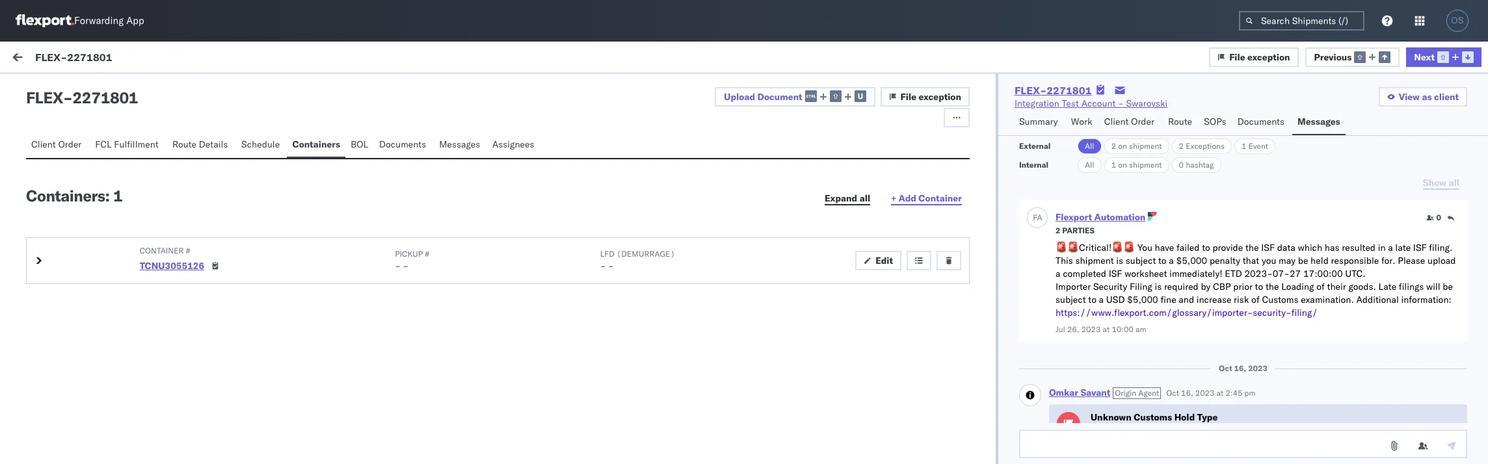 Task type: describe. For each thing, give the bounding box(es) containing it.
by
[[1202, 281, 1211, 293]]

shipment up 1 on shipment
[[1130, 141, 1163, 151]]

0 horizontal spatial is
[[59, 189, 66, 201]]

delay
[[170, 163, 195, 175]]

next
[[1415, 51, 1435, 63]]

assignees
[[493, 139, 535, 150]]

assignees button
[[487, 133, 542, 158]]

bol
[[351, 139, 368, 150]]

1 horizontal spatial exception
[[1248, 51, 1291, 63]]

subject inside the 🚨🚨critical!🚨🚨 you have failed to provide the isf data which has resulted in a late isf filing. this shipment is subject to a $5,000 penalty that you may be held responsible for. please upload a completed isf worksheet immediately! etd 2023-07-27 17:00:00 utc.
[[1126, 255, 1157, 267]]

forwarding app
[[74, 15, 144, 27]]

$5,000 inside the 🚨🚨critical!🚨🚨 you have failed to provide the isf data which has resulted in a late isf filing. this shipment is subject to a $5,000 penalty that you may be held responsible for. please upload a completed isf worksheet immediately! etd 2023-07-27 17:00:00 utc.
[[1177, 255, 1208, 267]]

order for left client order button
[[58, 139, 82, 150]]

item/shipment
[[1208, 113, 1262, 122]]

work button
[[1066, 110, 1099, 135]]

0 vertical spatial flex-2271801
[[35, 50, 112, 63]]

flex- down agent
[[1160, 412, 1187, 423]]

filings
[[1400, 281, 1425, 293]]

fulfillment
[[114, 139, 159, 150]]

forwarding
[[74, 15, 124, 27]]

0 horizontal spatial customs
[[1134, 412, 1173, 424]]

1 horizontal spatial your
[[144, 248, 162, 260]]

omkar savant for are
[[63, 225, 121, 237]]

and for understanding
[[168, 274, 183, 286]]

and inside importer security filing is required by cbp prior to the loading of their goods. late filings will be subject to a usd $5,000 fine and increase risk of customs examination. additional information: https://www.flexport.com/glossary/importer-security-filing/
[[1179, 294, 1195, 306]]

fcl fulfillment
[[95, 139, 159, 150]]

the inside the 🚨🚨critical!🚨🚨 you have failed to provide the isf data which has resulted in a late isf filing. this shipment is subject to a $5,000 penalty that you may be held responsible for. please upload a completed isf worksheet immediately! etd 2023-07-27 17:00:00 utc.
[[1246, 242, 1259, 254]]

flexport automation
[[1056, 211, 1146, 223]]

1 on shipment
[[1112, 160, 1163, 170]]

1 vertical spatial messages
[[439, 139, 480, 150]]

f
[[1034, 212, 1038, 222]]

please inside the 🚨🚨critical!🚨🚨 you have failed to provide the isf data which has resulted in a late isf filing. this shipment is subject to a $5,000 penalty that you may be held responsible for. please upload a completed isf worksheet immediately! etd 2023-07-27 17:00:00 utc.
[[1399, 255, 1426, 267]]

we are notifying
[[39, 248, 106, 260]]

2 on shipment
[[1112, 141, 1163, 151]]

pm
[[588, 249, 602, 261]]

s for exception:
[[48, 142, 52, 150]]

0 horizontal spatial messages button
[[434, 133, 487, 158]]

add
[[899, 193, 917, 204]]

1 horizontal spatial of
[[1252, 294, 1260, 306]]

shipment,
[[165, 248, 206, 260]]

forwarding app link
[[16, 14, 144, 27]]

flex- up integration on the right
[[1015, 84, 1047, 97]]

2 vertical spatial 1
[[113, 186, 123, 206]]

risk
[[1234, 294, 1250, 306]]

0 for 0
[[1437, 213, 1442, 223]]

you inside the 🚨🚨critical!🚨🚨 you have failed to provide the isf data which has resulted in a late isf filing. this shipment is subject to a $5,000 penalty that you may be held responsible for. please upload a completed isf worksheet immediately! etd 2023-07-27 17:00:00 utc.
[[1262, 255, 1277, 267]]

summary
[[1020, 116, 1058, 128]]

upload document
[[724, 91, 803, 103]]

oct 26, 2023, 2:45 pm pdt
[[505, 249, 621, 261]]

1 horizontal spatial file exception
[[1230, 51, 1291, 63]]

than expected. please note
[[117, 261, 229, 273]]

flex- down 2 exceptions
[[1160, 164, 1187, 176]]

2023,
[[538, 249, 564, 261]]

o for we
[[43, 227, 48, 235]]

savant for are
[[93, 225, 121, 237]]

a inside importer security filing is required by cbp prior to the loading of their goods. late filings will be subject to a usd $5,000 fine and increase risk of customs examination. additional information: https://www.flexport.com/glossary/importer-security-filing/
[[1099, 294, 1104, 306]]

worksheet
[[1125, 268, 1168, 280]]

occurs
[[385, 248, 412, 260]]

event
[[1249, 141, 1269, 151]]

omkar savant origin agent
[[1050, 387, 1160, 399]]

that your shipment, k &
[[125, 248, 223, 260]]

you
[[1138, 242, 1153, 254]]

10:00
[[1112, 325, 1134, 334]]

k
[[208, 248, 215, 260]]

0 button
[[1427, 213, 1442, 223]]

0 horizontal spatial exception
[[919, 91, 962, 103]]

and for deal
[[119, 189, 135, 201]]

at for 2:45
[[1217, 388, 1224, 398]]

0 vertical spatial file
[[1230, 51, 1246, 63]]

of inside final delivery appreciate your understanding and will update you with the status of your shipment as soon as possible.
[[314, 274, 322, 286]]

are
[[54, 248, 67, 260]]

2 inside button
[[1056, 226, 1061, 236]]

external (0)
[[21, 83, 74, 94]]

flex-2271801 link
[[1015, 84, 1092, 97]]

previous button
[[1306, 47, 1401, 67]]

a
[[1038, 212, 1043, 222]]

immediately!
[[1170, 268, 1223, 280]]

omkar for warehouse
[[63, 141, 91, 153]]

hold
[[1175, 412, 1196, 424]]

filing
[[1130, 281, 1153, 293]]

all for 2
[[1085, 141, 1095, 151]]

import
[[98, 53, 125, 65]]

0 horizontal spatial your
[[85, 274, 103, 286]]

a up importer
[[1056, 268, 1061, 280]]

warehouse
[[90, 163, 138, 175]]

savant for warehouse
[[93, 141, 121, 153]]

sops button
[[1199, 110, 1233, 135]]

2 for on shipment
[[1112, 141, 1117, 151]]

1 flex- 458574 from the top
[[1160, 164, 1221, 176]]

pm
[[1245, 388, 1256, 398]]

work for related
[[1189, 113, 1206, 122]]

os
[[1452, 16, 1465, 25]]

internal for internal (0)
[[87, 83, 119, 94]]

completed
[[1063, 268, 1107, 280]]

customs inside importer security filing is required by cbp prior to the loading of their goods. late filings will be subject to a usd $5,000 fine and increase risk of customs examination. additional information: https://www.flexport.com/glossary/importer-security-filing/
[[1263, 294, 1299, 306]]

resulted
[[1343, 242, 1376, 254]]

containers: 1
[[26, 186, 123, 206]]

+ add container button
[[884, 189, 970, 209]]

deal
[[99, 189, 117, 201]]

expected.
[[138, 261, 178, 273]]

client
[[1435, 91, 1460, 103]]

4 resize handle column header from the left
[[1465, 109, 1481, 454]]

1 horizontal spatial documents
[[1238, 116, 1285, 128]]

status
[[286, 274, 312, 286]]

2 horizontal spatial your
[[324, 274, 342, 286]]

2 vertical spatial omkar
[[1050, 387, 1079, 399]]

1 horizontal spatial isf
[[1262, 242, 1275, 254]]

delivery
[[406, 261, 438, 273]]

tcnu3055126
[[140, 260, 204, 272]]

2023 for 2:45
[[1196, 388, 1215, 398]]

all button for 2
[[1078, 139, 1102, 154]]

external (0) button
[[16, 77, 82, 102]]

$5,000 inside importer security filing is required by cbp prior to the loading of their goods. late filings will be subject to a usd $5,000 fine and increase risk of customs examination. additional information: https://www.flexport.com/glossary/importer-security-filing/
[[1128, 294, 1159, 306]]

2 horizontal spatial of
[[1317, 281, 1325, 293]]

1 vertical spatial 2:45
[[1226, 388, 1243, 398]]

oct for oct 16, 2023 at 2:45 pm
[[1167, 388, 1180, 398]]

0 hashtag
[[1180, 160, 1215, 170]]

Search Shipments (/) text field
[[1240, 11, 1365, 31]]

1 vertical spatial documents
[[379, 139, 426, 150]]

client for right client order button
[[1105, 116, 1129, 128]]

26, for oct
[[522, 249, 536, 261]]

0 horizontal spatial documents button
[[374, 133, 434, 158]]

2 for exceptions
[[1180, 141, 1184, 151]]

occurs when cargo
[[39, 248, 437, 273]]

route details button
[[167, 133, 236, 158]]

pickup
[[395, 249, 423, 259]]

responsible
[[1332, 255, 1380, 267]]

1 for 1 event
[[1242, 141, 1247, 151]]

o for exception:
[[43, 142, 48, 150]]

external for external
[[1020, 141, 1051, 151]]

cbp
[[1214, 281, 1232, 293]]

0 horizontal spatial file
[[901, 91, 917, 103]]

previous
[[1315, 51, 1352, 63]]

3 resize handle column header from the left
[[1138, 109, 1154, 454]]

client order for left client order button
[[31, 139, 82, 150]]

2271801 down import
[[73, 88, 138, 107]]

1 458574 from the top
[[1187, 164, 1221, 176]]

2 458574 from the top
[[1187, 249, 1221, 261]]

shipment inside the 🚨🚨critical!🚨🚨 you have failed to provide the isf data which has resulted in a late isf filing. this shipment is subject to a $5,000 penalty that you may be held responsible for. please upload a completed isf worksheet immediately! etd 2023-07-27 17:00:00 utc.
[[1076, 255, 1114, 267]]

summary button
[[1014, 110, 1066, 135]]

omkar for are
[[63, 225, 91, 237]]

you inside final delivery appreciate your understanding and will update you with the status of your shipment as soon as possible.
[[233, 274, 248, 286]]

os button
[[1443, 6, 1473, 36]]

flex- right my
[[35, 50, 67, 63]]

1 horizontal spatial client order button
[[1099, 110, 1163, 135]]

1 for 1 on shipment
[[1112, 160, 1117, 170]]

to down security
[[1089, 294, 1097, 306]]

# for pickup # - -
[[425, 249, 430, 259]]

lfd (demurrage) - -
[[600, 249, 675, 272]]

oct for oct 26, 2023, 2:45 pm pdt
[[505, 249, 520, 261]]

0 vertical spatial 2:45
[[566, 249, 586, 261]]

0 horizontal spatial isf
[[1109, 268, 1123, 280]]

view
[[1400, 91, 1420, 103]]

is inside the 🚨🚨critical!🚨🚨 you have failed to provide the isf data which has resulted in a late isf filing. this shipment is subject to a $5,000 penalty that you may be held responsible for. please upload a completed isf worksheet immediately! etd 2023-07-27 17:00:00 utc.
[[1117, 255, 1124, 267]]

1 vertical spatial 2023
[[1249, 364, 1268, 374]]

possible.
[[432, 274, 469, 286]]

pickup # - -
[[395, 249, 430, 272]]

0 horizontal spatial client order button
[[26, 133, 90, 158]]

all
[[860, 193, 871, 204]]

edit
[[876, 255, 893, 267]]

omkar savant for warehouse
[[63, 141, 121, 153]]

🚨🚨critical!🚨🚨 you have failed to provide the isf data which has resulted in a late isf filing. this shipment is subject to a $5,000 penalty that you may be held responsible for. please upload a completed isf worksheet immediately! etd 2023-07-27 17:00:00 utc.
[[1056, 242, 1457, 280]]

flex- down https://www.flexport.com/glossary/importer-security-filing/ link
[[1160, 333, 1187, 345]]

a left great
[[68, 189, 73, 201]]

view as client button
[[1379, 87, 1468, 107]]

2 horizontal spatial isf
[[1414, 242, 1427, 254]]

2 flex- 458574 from the top
[[1160, 249, 1221, 261]]

failed
[[1177, 242, 1200, 254]]

importer security filing is required by cbp prior to the loading of their goods. late filings will be subject to a usd $5,000 fine and increase risk of customs examination. additional information: https://www.flexport.com/glossary/importer-security-filing/
[[1056, 281, 1454, 319]]

0 vertical spatial messages
[[1298, 116, 1341, 128]]

increase
[[1197, 294, 1232, 306]]

containers button
[[287, 133, 346, 158]]

usd
[[1107, 294, 1125, 306]]

0 horizontal spatial please
[[181, 261, 208, 273]]

2023-
[[1245, 268, 1273, 280]]

integration test account - swarovski link
[[1015, 97, 1168, 110]]

a down have
[[1170, 255, 1174, 267]]

1 horizontal spatial documents button
[[1233, 110, 1293, 135]]

soon
[[397, 274, 417, 286]]

2 parties button
[[1056, 224, 1095, 236]]



Task type: locate. For each thing, give the bounding box(es) containing it.
pdt
[[604, 249, 621, 261]]

shipment inside final delivery appreciate your understanding and will update you with the status of your shipment as soon as possible.
[[345, 274, 383, 286]]

o s up 'exception:'
[[43, 142, 52, 150]]

customs down agent
[[1134, 412, 1173, 424]]

import work button
[[92, 42, 154, 77]]

0 horizontal spatial client order
[[31, 139, 82, 150]]

2 exceptions
[[1180, 141, 1225, 151]]

file exception
[[1230, 51, 1291, 63], [901, 91, 962, 103]]

to down 2023-
[[1256, 281, 1264, 293]]

app
[[126, 15, 144, 27]]

$5,000 down filing
[[1128, 294, 1159, 306]]

2 horizontal spatial 2
[[1180, 141, 1184, 151]]

2 omkar savant from the top
[[63, 225, 121, 237]]

0 vertical spatial 0
[[1180, 160, 1184, 170]]

2 resize handle column header from the left
[[811, 109, 826, 454]]

am
[[1136, 325, 1147, 334]]

1 down the 2 on shipment
[[1112, 160, 1117, 170]]

0 horizontal spatial 16,
[[1182, 388, 1194, 398]]

0 horizontal spatial the
[[270, 274, 283, 286]]

0 vertical spatial exception
[[1248, 51, 1291, 63]]

1 horizontal spatial please
[[1399, 255, 1426, 267]]

1 on from the top
[[1119, 141, 1128, 151]]

on for 1
[[1119, 160, 1128, 170]]

2023 up pm
[[1249, 364, 1268, 374]]

1 horizontal spatial 2
[[1112, 141, 1117, 151]]

order down swarovski
[[1132, 116, 1155, 128]]

1 horizontal spatial client
[[1105, 116, 1129, 128]]

the inside final delivery appreciate your understanding and will update you with the status of your shipment as soon as possible.
[[270, 274, 283, 286]]

f a
[[1034, 212, 1043, 222]]

1 (0) from the left
[[57, 83, 74, 94]]

2 o from the top
[[43, 227, 48, 235]]

1 horizontal spatial 2:45
[[1226, 388, 1243, 398]]

exceptions
[[1186, 141, 1225, 151]]

integration test account - swarovski
[[1015, 98, 1168, 109]]

information:
[[1402, 294, 1452, 306]]

omkar up we are notifying
[[63, 225, 91, 237]]

next button
[[1407, 47, 1482, 67]]

a right in
[[1389, 242, 1394, 254]]

oct left 2023,
[[505, 249, 520, 261]]

s
[[48, 142, 52, 150], [48, 227, 52, 235]]

0 horizontal spatial and
[[119, 189, 135, 201]]

flex- 458574 up the immediately!
[[1160, 249, 1221, 261]]

1 vertical spatial external
[[1020, 141, 1051, 151]]

1 vertical spatial is
[[1117, 255, 1124, 267]]

1 s from the top
[[48, 142, 52, 150]]

# up delivery
[[425, 249, 430, 259]]

great
[[76, 189, 97, 201]]

route up delay
[[172, 139, 197, 150]]

external inside button
[[21, 83, 55, 94]]

type
[[1198, 412, 1218, 424]]

client order button up the 2 on shipment
[[1099, 110, 1163, 135]]

1 vertical spatial file exception
[[901, 91, 962, 103]]

1 vertical spatial subject
[[1056, 294, 1086, 306]]

2 vertical spatial and
[[1179, 294, 1195, 306]]

at up type
[[1217, 388, 1224, 398]]

17:00:00
[[1304, 268, 1344, 280]]

of down 17:00:00
[[1317, 281, 1325, 293]]

as inside button
[[1423, 91, 1433, 103]]

0 horizontal spatial file exception
[[901, 91, 962, 103]]

your down notifying
[[85, 274, 103, 286]]

documents button right bol
[[374, 133, 434, 158]]

held
[[1311, 255, 1329, 267]]

0 vertical spatial this
[[39, 189, 57, 201]]

is inside importer security filing is required by cbp prior to the loading of their goods. late filings will be subject to a usd $5,000 fine and increase risk of customs examination. additional information: https://www.flexport.com/glossary/importer-security-filing/
[[1155, 281, 1162, 293]]

2023 right jul
[[1082, 325, 1101, 334]]

resize handle column header left fine
[[1138, 109, 1154, 454]]

client down account at top
[[1105, 116, 1129, 128]]

work right import
[[127, 53, 149, 65]]

0 horizontal spatial work
[[127, 53, 149, 65]]

external for external (0)
[[21, 83, 55, 94]]

1 horizontal spatial messages
[[1298, 116, 1341, 128]]

is left great
[[59, 189, 66, 201]]

savant
[[93, 141, 121, 153], [93, 225, 121, 237], [1081, 387, 1111, 399]]

1 horizontal spatial you
[[1262, 255, 1277, 267]]

final
[[385, 261, 404, 273]]

oct up oct 16, 2023 at 2:45 pm
[[1219, 364, 1233, 374]]

1 vertical spatial flex-2271801
[[1015, 84, 1092, 97]]

to down have
[[1159, 255, 1167, 267]]

1 horizontal spatial the
[[1246, 242, 1259, 254]]

1 down warehouse
[[113, 186, 123, 206]]

update
[[202, 274, 231, 286]]

route for route
[[1169, 116, 1193, 128]]

2 down the route button
[[1180, 141, 1184, 151]]

resize handle column header right possible.
[[483, 109, 499, 454]]

flex- 458574 down oct 16, 2023 at 2:45 pm
[[1160, 412, 1221, 423]]

work down integration test account - swarovski
[[1072, 116, 1093, 128]]

flex - 2271801
[[26, 88, 138, 107]]

0 vertical spatial o
[[43, 142, 48, 150]]

schedule
[[241, 139, 280, 150]]

2 all button from the top
[[1078, 157, 1102, 173]]

1 horizontal spatial be
[[1444, 281, 1454, 293]]

4 flex- 458574 from the top
[[1160, 412, 1221, 423]]

flex-2271801 down forwarding app link
[[35, 50, 112, 63]]

work right related
[[1189, 113, 1206, 122]]

458574
[[1187, 164, 1221, 176], [1187, 249, 1221, 261], [1187, 333, 1221, 345], [1187, 412, 1221, 423]]

1 horizontal spatial flex-2271801
[[1015, 84, 1092, 97]]

0 vertical spatial 2023
[[1082, 325, 1101, 334]]

2 horizontal spatial is
[[1155, 281, 1162, 293]]

1 vertical spatial o
[[43, 227, 48, 235]]

1 vertical spatial at
[[1217, 388, 1224, 398]]

0 horizontal spatial 2
[[1056, 226, 1061, 236]]

client for left client order button
[[31, 139, 56, 150]]

# for container #
[[186, 246, 190, 256]]

🚨🚨critical!🚨🚨
[[1056, 242, 1136, 254]]

(0) inside button
[[122, 83, 138, 94]]

as right view
[[1423, 91, 1433, 103]]

1 horizontal spatial 0
[[1437, 213, 1442, 223]]

isf right late
[[1414, 242, 1427, 254]]

0 horizontal spatial $5,000
[[1128, 294, 1159, 306]]

origin
[[1116, 388, 1137, 398]]

2023 for 10:00
[[1082, 325, 1101, 334]]

1 horizontal spatial container
[[919, 193, 962, 204]]

1 all from the top
[[1085, 141, 1095, 151]]

exception: warehouse
[[41, 163, 138, 175]]

0 horizontal spatial of
[[314, 274, 322, 286]]

2 on from the top
[[1119, 160, 1128, 170]]

of right status
[[314, 274, 322, 286]]

appreciate
[[39, 274, 83, 286]]

0 up filing.
[[1437, 213, 1442, 223]]

examination.
[[1302, 294, 1355, 306]]

work for my
[[37, 50, 71, 68]]

my work
[[13, 50, 71, 68]]

0 horizontal spatial work
[[37, 50, 71, 68]]

and right deal
[[119, 189, 135, 201]]

external down my work
[[21, 83, 55, 94]]

notifying
[[70, 248, 106, 260]]

1 horizontal spatial route
[[1169, 116, 1193, 128]]

be inside the 🚨🚨critical!🚨🚨 you have failed to provide the isf data which has resulted in a late isf filing. this shipment is subject to a $5,000 penalty that you may be held responsible for. please upload a completed isf worksheet immediately! etd 2023-07-27 17:00:00 utc.
[[1299, 255, 1309, 267]]

1 vertical spatial savant
[[93, 225, 121, 237]]

all for 1
[[1085, 160, 1095, 170]]

test
[[1062, 98, 1080, 109]]

0 vertical spatial o s
[[43, 142, 52, 150]]

internal inside button
[[87, 83, 119, 94]]

internal (0) button
[[82, 77, 146, 102]]

1 all button from the top
[[1078, 139, 1102, 154]]

jul
[[1056, 325, 1066, 334]]

omkar savant
[[63, 141, 121, 153], [63, 225, 121, 237]]

1 vertical spatial work
[[1072, 116, 1093, 128]]

unknown customs hold type
[[1091, 412, 1218, 424]]

0 horizontal spatial (0)
[[57, 83, 74, 94]]

1 vertical spatial order
[[58, 139, 82, 150]]

2 up 1 on shipment
[[1112, 141, 1117, 151]]

1 horizontal spatial internal
[[1020, 160, 1049, 170]]

0 vertical spatial route
[[1169, 116, 1193, 128]]

isf up security
[[1109, 268, 1123, 280]]

a left usd
[[1099, 294, 1104, 306]]

isf left data
[[1262, 242, 1275, 254]]

2 horizontal spatial and
[[1179, 294, 1195, 306]]

0 vertical spatial work
[[37, 50, 71, 68]]

0 horizontal spatial that
[[125, 248, 142, 260]]

shipment down the 2 on shipment
[[1130, 160, 1163, 170]]

which
[[1298, 242, 1323, 254]]

please down late
[[1399, 255, 1426, 267]]

2 horizontal spatial as
[[1423, 91, 1433, 103]]

https://www.flexport.com/glossary/importer-
[[1056, 307, 1254, 319]]

(0) down import work at the top of the page
[[122, 83, 138, 94]]

to
[[1203, 242, 1211, 254], [1159, 255, 1167, 267], [1256, 281, 1264, 293], [1089, 294, 1097, 306]]

0 horizontal spatial #
[[186, 246, 190, 256]]

0 vertical spatial on
[[1119, 141, 1128, 151]]

26, for jul
[[1068, 325, 1080, 334]]

oct 16, 2023
[[1219, 364, 1268, 374]]

client up 'exception:'
[[31, 139, 56, 150]]

agent
[[1139, 388, 1160, 398]]

2 vertical spatial is
[[1155, 281, 1162, 293]]

flex-2271801
[[35, 50, 112, 63], [1015, 84, 1092, 97]]

at for 10:00
[[1103, 325, 1110, 334]]

1 vertical spatial 26,
[[1068, 325, 1080, 334]]

for.
[[1382, 255, 1396, 267]]

o s for we
[[43, 227, 52, 235]]

client
[[1105, 116, 1129, 128], [31, 139, 56, 150]]

1 o from the top
[[43, 142, 48, 150]]

26, left 2023,
[[522, 249, 536, 261]]

provide
[[1213, 242, 1244, 254]]

the down 07-
[[1266, 281, 1280, 293]]

16, up pm
[[1235, 364, 1247, 374]]

details
[[199, 139, 228, 150]]

1 vertical spatial route
[[172, 139, 197, 150]]

2 vertical spatial savant
[[1081, 387, 1111, 399]]

1 horizontal spatial file
[[1230, 51, 1246, 63]]

to right failed
[[1203, 242, 1211, 254]]

0 horizontal spatial container
[[140, 246, 184, 256]]

1 horizontal spatial oct
[[1167, 388, 1180, 398]]

messages
[[1298, 116, 1341, 128], [439, 139, 480, 150]]

as down delivery
[[420, 274, 429, 286]]

2 vertical spatial 2023
[[1196, 388, 1215, 398]]

2023
[[1082, 325, 1101, 334], [1249, 364, 1268, 374], [1196, 388, 1215, 398]]

omkar savant up exception: warehouse at left top
[[63, 141, 121, 153]]

all button for 1
[[1078, 157, 1102, 173]]

2271801 down forwarding
[[67, 50, 112, 63]]

documents button up event
[[1233, 110, 1293, 135]]

16, up hold
[[1182, 388, 1194, 398]]

shipment left soon
[[345, 274, 383, 286]]

internal for internal
[[1020, 160, 1049, 170]]

security-
[[1254, 307, 1292, 319]]

07-
[[1273, 268, 1290, 280]]

1 horizontal spatial subject
[[1126, 255, 1157, 267]]

1 vertical spatial internal
[[1020, 160, 1049, 170]]

savant up warehouse
[[93, 141, 121, 153]]

order
[[1132, 116, 1155, 128], [58, 139, 82, 150]]

that up 2023-
[[1243, 255, 1260, 267]]

0 vertical spatial at
[[1103, 325, 1110, 334]]

26,
[[522, 249, 536, 261], [1068, 325, 1080, 334]]

3 flex- 458574 from the top
[[1160, 333, 1221, 345]]

subject inside importer security filing is required by cbp prior to the loading of their goods. late filings will be subject to a usd $5,000 fine and increase risk of customs examination. additional information: https://www.flexport.com/glossary/importer-security-filing/
[[1056, 294, 1086, 306]]

will inside importer security filing is required by cbp prior to the loading of their goods. late filings will be subject to a usd $5,000 fine and increase risk of customs examination. additional information: https://www.flexport.com/glossary/importer-security-filing/
[[1427, 281, 1441, 293]]

(0) down my work
[[57, 83, 74, 94]]

client order button up 'exception:'
[[26, 133, 90, 158]]

3 458574 from the top
[[1187, 333, 1221, 345]]

internal (0)
[[87, 83, 138, 94]]

hashtag
[[1186, 160, 1215, 170]]

1 resize handle column header from the left
[[483, 109, 499, 454]]

flexport
[[1056, 211, 1093, 223]]

0 vertical spatial documents
[[1238, 116, 1285, 128]]

0 horizontal spatial order
[[58, 139, 82, 150]]

0 vertical spatial all
[[1085, 141, 1095, 151]]

1 o s from the top
[[43, 142, 52, 150]]

flex- 458574 down 2 exceptions
[[1160, 164, 1221, 176]]

this up completed
[[1056, 255, 1074, 267]]

1 omkar savant from the top
[[63, 141, 121, 153]]

1 vertical spatial $5,000
[[1128, 294, 1159, 306]]

0 horizontal spatial messages
[[439, 139, 480, 150]]

(0) for external (0)
[[57, 83, 74, 94]]

flex- right you
[[1160, 249, 1187, 261]]

this inside the 🚨🚨critical!🚨🚨 you have failed to provide the isf data which has resulted in a late isf filing. this shipment is subject to a $5,000 penalty that you may be held responsible for. please upload a completed isf worksheet immediately! etd 2023-07-27 17:00:00 utc.
[[1056, 255, 1074, 267]]

containers:
[[26, 186, 110, 206]]

client order up 'exception:'
[[31, 139, 82, 150]]

0 vertical spatial work
[[127, 53, 149, 65]]

resize handle column header
[[483, 109, 499, 454], [811, 109, 826, 454], [1138, 109, 1154, 454], [1465, 109, 1481, 454]]

1 vertical spatial client order
[[31, 139, 82, 150]]

resize handle column header left the edit button
[[811, 109, 826, 454]]

1 vertical spatial on
[[1119, 160, 1128, 170]]

container inside + add container button
[[919, 193, 962, 204]]

0 vertical spatial and
[[119, 189, 135, 201]]

is up fine
[[1155, 281, 1162, 293]]

route for route details
[[172, 139, 197, 150]]

2 parties
[[1056, 226, 1095, 236]]

(0) for internal (0)
[[122, 83, 138, 94]]

2 (0) from the left
[[122, 83, 138, 94]]

16, for oct 16, 2023 at 2:45 pm
[[1182, 388, 1194, 398]]

subject down importer
[[1056, 294, 1086, 306]]

lfd
[[600, 249, 615, 259]]

final delivery appreciate your understanding and will update you with the status of your shipment as soon as possible.
[[39, 261, 469, 286]]

work
[[37, 50, 71, 68], [1189, 113, 1206, 122]]

o up 'exception:'
[[43, 142, 48, 150]]

be down which at the bottom of the page
[[1299, 255, 1309, 267]]

order for right client order button
[[1132, 116, 1155, 128]]

1 vertical spatial 0
[[1437, 213, 1442, 223]]

resize handle column header right upload at the right bottom
[[1465, 109, 1481, 454]]

458574 up the immediately!
[[1187, 249, 1221, 261]]

bol button
[[346, 133, 374, 158]]

as
[[1423, 91, 1433, 103], [386, 274, 395, 286], [420, 274, 429, 286]]

route button
[[1163, 110, 1199, 135]]

4 458574 from the top
[[1187, 412, 1221, 423]]

client order for right client order button
[[1105, 116, 1155, 128]]

on down the 2 on shipment
[[1119, 160, 1128, 170]]

be inside importer security filing is required by cbp prior to the loading of their goods. late filings will be subject to a usd $5,000 fine and increase risk of customs examination. additional information: https://www.flexport.com/glossary/importer-security-filing/
[[1444, 281, 1454, 293]]

s for we
[[48, 227, 52, 235]]

flex-2271801 up integration on the right
[[1015, 84, 1092, 97]]

omkar savant button
[[1050, 387, 1111, 399]]

2271801 up test
[[1047, 84, 1092, 97]]

16, for oct 16, 2023
[[1235, 364, 1247, 374]]

documents
[[1238, 116, 1285, 128], [379, 139, 426, 150]]

(0) inside button
[[57, 83, 74, 94]]

2 o s from the top
[[43, 227, 52, 235]]

0 horizontal spatial external
[[21, 83, 55, 94]]

1 horizontal spatial work
[[1072, 116, 1093, 128]]

upload
[[724, 91, 755, 103]]

and up https://www.flexport.com/glossary/importer-security-filing/ link
[[1179, 294, 1195, 306]]

1 horizontal spatial #
[[425, 249, 430, 259]]

oct for oct 16, 2023
[[1219, 364, 1233, 374]]

security
[[1094, 281, 1128, 293]]

s up we
[[48, 227, 52, 235]]

0 horizontal spatial as
[[386, 274, 395, 286]]

1 vertical spatial 1
[[1112, 160, 1117, 170]]

2 s from the top
[[48, 227, 52, 235]]

0 inside button
[[1437, 213, 1442, 223]]

1 horizontal spatial that
[[1243, 255, 1260, 267]]

container up expected.
[[140, 246, 184, 256]]

0 vertical spatial 26,
[[522, 249, 536, 261]]

on up 1 on shipment
[[1119, 141, 1128, 151]]

flexport. image
[[16, 14, 74, 27]]

1 horizontal spatial $5,000
[[1177, 255, 1208, 267]]

please
[[1399, 255, 1426, 267], [181, 261, 208, 273]]

1 vertical spatial file
[[901, 91, 917, 103]]

than
[[117, 261, 136, 273]]

document
[[758, 91, 803, 103]]

all
[[1085, 141, 1095, 151], [1085, 160, 1095, 170]]

your right status
[[324, 274, 342, 286]]

0 horizontal spatial at
[[1103, 325, 1110, 334]]

note
[[210, 261, 229, 273]]

this down 'exception:'
[[39, 189, 57, 201]]

that inside the 🚨🚨critical!🚨🚨 you have failed to provide the isf data which has resulted in a late isf filing. this shipment is subject to a $5,000 penalty that you may be held responsible for. please upload a completed isf worksheet immediately! etd 2023-07-27 17:00:00 utc.
[[1243, 255, 1260, 267]]

will inside final delivery appreciate your understanding and will update you with the status of your shipment as soon as possible.
[[185, 274, 200, 286]]

1 left event
[[1242, 141, 1247, 151]]

0 vertical spatial is
[[59, 189, 66, 201]]

# inside 'pickup # - -'
[[425, 249, 430, 259]]

$5,000 down failed
[[1177, 255, 1208, 267]]

documents up event
[[1238, 116, 1285, 128]]

please down 'shipment,'
[[181, 261, 208, 273]]

shipment
[[1130, 141, 1163, 151], [1130, 160, 1163, 170], [1076, 255, 1114, 267], [345, 274, 383, 286]]

this
[[39, 189, 57, 201], [1056, 255, 1074, 267]]

the inside importer security filing is required by cbp prior to the loading of their goods. late filings will be subject to a usd $5,000 fine and increase risk of customs examination. additional information: https://www.flexport.com/glossary/importer-security-filing/
[[1266, 281, 1280, 293]]

late
[[1396, 242, 1412, 254]]

1 horizontal spatial at
[[1217, 388, 1224, 398]]

0 horizontal spatial 2023
[[1082, 325, 1101, 334]]

0 vertical spatial $5,000
[[1177, 255, 1208, 267]]

1 horizontal spatial as
[[420, 274, 429, 286]]

0 vertical spatial external
[[21, 83, 55, 94]]

o s up we
[[43, 227, 52, 235]]

1 horizontal spatial messages button
[[1293, 110, 1346, 135]]

0 vertical spatial file exception
[[1230, 51, 1291, 63]]

s up 'exception:'
[[48, 142, 52, 150]]

o s for exception:
[[43, 142, 52, 150]]

as down final
[[386, 274, 395, 286]]

that
[[125, 248, 142, 260], [1243, 255, 1260, 267]]

shipment down 🚨🚨critical!🚨🚨 at the bottom right of page
[[1076, 255, 1114, 267]]

2023 up type
[[1196, 388, 1215, 398]]

you up 2023-
[[1262, 255, 1277, 267]]

0 for 0 hashtag
[[1180, 160, 1184, 170]]

2 all from the top
[[1085, 160, 1095, 170]]

# up than expected. please note
[[186, 246, 190, 256]]

and inside final delivery appreciate your understanding and will update you with the status of your shipment as soon as possible.
[[168, 274, 183, 286]]

0 vertical spatial be
[[1299, 255, 1309, 267]]

on for 2
[[1119, 141, 1128, 151]]

None text field
[[1020, 430, 1468, 459]]

458574 down 2 exceptions
[[1187, 164, 1221, 176]]

your up expected.
[[144, 248, 162, 260]]

your
[[144, 248, 162, 260], [85, 274, 103, 286], [324, 274, 342, 286]]

the right provide at the right bottom
[[1246, 242, 1259, 254]]



Task type: vqa. For each thing, say whether or not it's contained in the screenshot.
The External (0)
yes



